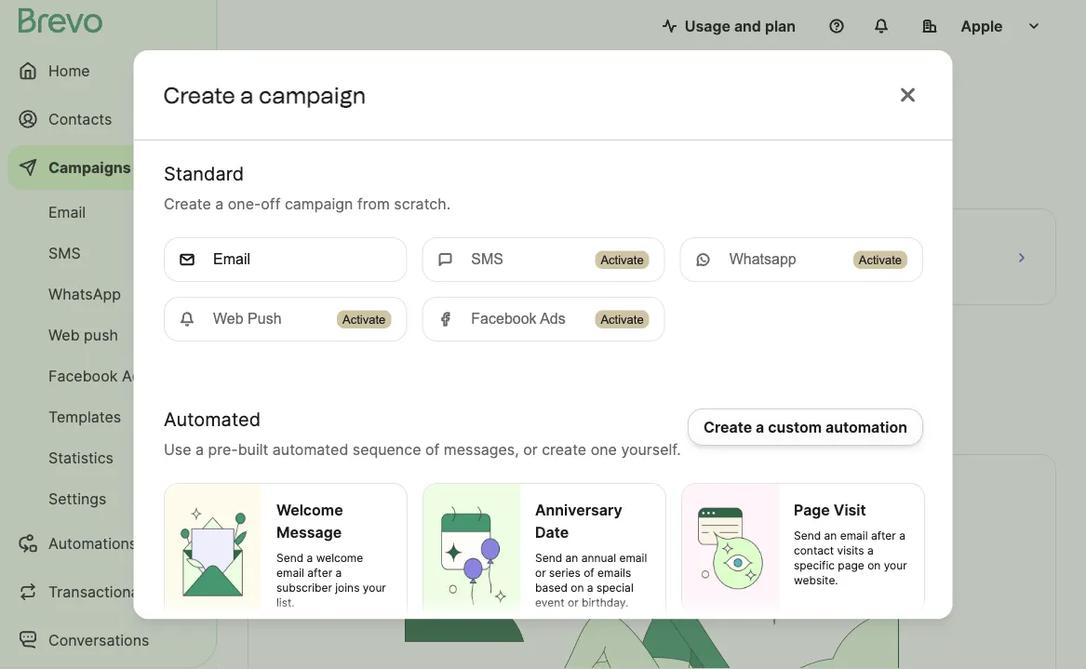 Task type: vqa. For each thing, say whether or not it's contained in the screenshot.
Your in the Send an email after a contact visits a specific page on your website.
yes



Task type: locate. For each thing, give the bounding box(es) containing it.
contacts link
[[7, 97, 205, 142]]

whatsapp
[[48, 285, 121, 303]]

0 horizontal spatial an
[[565, 552, 578, 565]]

1 vertical spatial campaign
[[284, 195, 353, 213]]

yourself.
[[621, 440, 681, 459]]

1 vertical spatial create
[[163, 195, 211, 213]]

1 horizontal spatial your
[[884, 559, 907, 573]]

send inside send an email after a contact visits a specific page on your website.
[[794, 529, 821, 543]]

an
[[824, 529, 837, 543], [565, 552, 578, 565]]

activate for whatsapp
[[859, 253, 902, 267]]

one
[[591, 440, 617, 459]]

1 horizontal spatial send
[[535, 552, 562, 565]]

1 vertical spatial your
[[363, 582, 386, 595]]

email up visits
[[840, 529, 868, 543]]

1 vertical spatial on
[[571, 582, 584, 595]]

2 vertical spatial create
[[704, 418, 752, 436]]

campaign up recalculate
[[259, 81, 366, 108]]

0% down opens
[[580, 269, 598, 285]]

1 vertical spatial email
[[619, 552, 647, 565]]

0 vertical spatial or
[[523, 440, 538, 459]]

on right page
[[868, 559, 881, 573]]

page
[[794, 501, 830, 519]]

0 vertical spatial of
[[425, 440, 439, 459]]

0% down clicks
[[859, 269, 878, 285]]

email
[[48, 203, 86, 221], [213, 251, 250, 268]]

activate
[[601, 253, 644, 267], [859, 253, 902, 267], [342, 312, 385, 326], [601, 312, 644, 326]]

on
[[868, 559, 881, 573], [571, 582, 584, 595]]

home
[[48, 61, 90, 80]]

or
[[523, 440, 538, 459], [535, 567, 546, 580], [568, 596, 578, 610]]

an inside send an annual email or series of emails based on a special event or birthday.
[[565, 552, 578, 565]]

0 vertical spatial your
[[884, 559, 907, 573]]

1 horizontal spatial an
[[824, 529, 837, 543]]

create
[[163, 81, 235, 108], [163, 195, 211, 213], [704, 418, 752, 436]]

recalculate
[[263, 140, 347, 158]]

scratch.
[[394, 195, 450, 213]]

1 vertical spatial email
[[213, 251, 250, 268]]

email inside send an annual email or series of emails based on a special event or birthday.
[[619, 552, 647, 565]]

or right event
[[568, 596, 578, 610]]

usage and plan
[[685, 17, 796, 35]]

email up 'subscriber'
[[276, 567, 304, 580]]

0 horizontal spatial send
[[276, 552, 303, 565]]

2 vertical spatial or
[[568, 596, 578, 610]]

0 vertical spatial email
[[48, 203, 86, 221]]

blocklists button
[[248, 320, 498, 418]]

1 horizontal spatial email
[[619, 552, 647, 565]]

1 horizontal spatial email
[[213, 251, 250, 268]]

series
[[549, 567, 581, 580]]

1 horizontal spatial after
[[871, 529, 896, 543]]

1 horizontal spatial on
[[868, 559, 881, 573]]

send inside send a welcome email after a subscriber joins your list.
[[276, 552, 303, 565]]

of
[[425, 440, 439, 459], [584, 567, 594, 580]]

0 vertical spatial create
[[163, 81, 235, 108]]

2 vertical spatial email
[[276, 567, 304, 580]]

activate for sms
[[601, 253, 644, 267]]

1 vertical spatial an
[[565, 552, 578, 565]]

email inside send a welcome email after a subscriber joins your list.
[[276, 567, 304, 580]]

create up standard
[[163, 81, 235, 108]]

an up contact
[[824, 529, 837, 543]]

your inside send an email after a contact visits a specific page on your website.
[[884, 559, 907, 573]]

or up based
[[535, 567, 546, 580]]

1 horizontal spatial of
[[584, 567, 594, 580]]

an up series
[[565, 552, 578, 565]]

send for welcome message
[[276, 552, 303, 565]]

1 vertical spatial facebook
[[48, 367, 118, 385]]

1 horizontal spatial web
[[213, 311, 243, 328]]

recalculate now
[[263, 140, 381, 158]]

send for page visit
[[794, 529, 821, 543]]

0 horizontal spatial facebook
[[48, 367, 118, 385]]

0 horizontal spatial of
[[425, 440, 439, 459]]

web
[[213, 311, 243, 328], [48, 326, 80, 344]]

ads down web push link
[[122, 367, 149, 385]]

0 horizontal spatial 0
[[543, 263, 557, 290]]

0 horizontal spatial ads
[[122, 367, 149, 385]]

2 0% from the left
[[859, 269, 878, 285]]

0 down opens
[[543, 263, 557, 290]]

2 horizontal spatial email
[[840, 529, 868, 543]]

welcome message
[[276, 501, 343, 542]]

of down annual
[[584, 567, 594, 580]]

apple
[[962, 17, 1004, 35]]

messages,
[[444, 440, 519, 459]]

an for visit
[[824, 529, 837, 543]]

0 horizontal spatial email
[[276, 567, 304, 580]]

campaign
[[259, 81, 366, 108], [284, 195, 353, 213]]

email inside button
[[213, 251, 250, 268]]

ads
[[540, 311, 566, 328], [122, 367, 149, 385]]

1 horizontal spatial 0
[[823, 263, 837, 290]]

email inside send an email after a contact visits a specific page on your website.
[[840, 529, 868, 543]]

after
[[871, 529, 896, 543], [307, 567, 332, 580]]

your right joins
[[363, 582, 386, 595]]

0 horizontal spatial on
[[571, 582, 584, 595]]

on down series
[[571, 582, 584, 595]]

1 vertical spatial after
[[307, 567, 332, 580]]

or left create on the bottom of page
[[523, 440, 538, 459]]

use
[[163, 440, 191, 459]]

an inside send an email after a contact visits a specific page on your website.
[[824, 529, 837, 543]]

send inside send an annual email or series of emails based on a special event or birthday.
[[535, 552, 562, 565]]

0 horizontal spatial 0%
[[580, 269, 598, 285]]

0 vertical spatial after
[[871, 529, 896, 543]]

your right page
[[884, 559, 907, 573]]

page visit image
[[682, 484, 779, 614]]

web push link
[[7, 317, 205, 354]]

activate button
[[595, 250, 649, 269], [853, 250, 908, 269], [595, 251, 649, 269], [853, 251, 908, 269], [337, 310, 391, 329], [595, 310, 649, 329], [337, 311, 391, 329], [595, 311, 649, 329]]

0 vertical spatial an
[[824, 529, 837, 543]]

of right "sequence"
[[425, 440, 439, 459]]

joins
[[335, 582, 359, 595]]

0 horizontal spatial sms
[[48, 244, 81, 262]]

1 vertical spatial or
[[535, 567, 546, 580]]

0 horizontal spatial after
[[307, 567, 332, 580]]

web push
[[213, 311, 281, 328]]

page visit
[[794, 501, 866, 519]]

1 0 from the left
[[543, 263, 557, 290]]

email link
[[7, 194, 205, 231]]

email up emails
[[619, 552, 647, 565]]

create a custom automation
[[704, 418, 908, 436]]

2 horizontal spatial send
[[794, 529, 821, 543]]

facebook ads
[[471, 311, 566, 328], [48, 367, 149, 385]]

create left custom
[[704, 418, 752, 436]]

1 vertical spatial of
[[584, 567, 594, 580]]

send for anniversary date
[[535, 552, 562, 565]]

usage
[[685, 17, 731, 35]]

an for date
[[565, 552, 578, 565]]

0 horizontal spatial facebook ads
[[48, 367, 149, 385]]

conversations
[[48, 631, 149, 650]]

campaign up total contacts
[[284, 195, 353, 213]]

email left 1
[[213, 251, 250, 268]]

and
[[735, 17, 762, 35]]

create inside button
[[704, 418, 752, 436]]

visit
[[834, 501, 866, 519]]

emails
[[598, 567, 631, 580]]

apple button
[[908, 7, 1057, 45]]

of inside send an annual email or series of emails based on a special event or birthday.
[[584, 567, 594, 580]]

0%
[[580, 269, 598, 285], [859, 269, 878, 285]]

of inside automated use a pre-built automated sequence of messages, or create one yourself.
[[425, 440, 439, 459]]

send
[[794, 529, 821, 543], [276, 552, 303, 565], [535, 552, 562, 565]]

a inside send an annual email or series of emails based on a special event or birthday.
[[587, 582, 593, 595]]

sms
[[48, 244, 81, 262], [471, 251, 503, 268]]

statistics link
[[7, 440, 205, 477]]

0 vertical spatial campaign
[[259, 81, 366, 108]]

after inside send a welcome email after a subscriber joins your list.
[[307, 567, 332, 580]]

contact
[[794, 544, 834, 558]]

1 horizontal spatial 0%
[[859, 269, 878, 285]]

email for welcome message
[[276, 567, 304, 580]]

create down standard
[[163, 195, 211, 213]]

welcome image
[[164, 484, 261, 626]]

0 vertical spatial email
[[840, 529, 868, 543]]

send up series
[[535, 552, 562, 565]]

on inside send an annual email or series of emails based on a special event or birthday.
[[571, 582, 584, 595]]

your
[[884, 559, 907, 573], [363, 582, 386, 595]]

1 horizontal spatial facebook ads
[[471, 311, 566, 328]]

welcome
[[316, 552, 363, 565]]

0 horizontal spatial your
[[363, 582, 386, 595]]

web for web push
[[213, 311, 243, 328]]

0 horizontal spatial web
[[48, 326, 80, 344]]

activate for web push
[[342, 312, 385, 326]]

send up contact
[[794, 529, 821, 543]]

1 horizontal spatial facebook
[[471, 311, 537, 328]]

0 vertical spatial ads
[[540, 311, 566, 328]]

based
[[535, 582, 568, 595]]

1 horizontal spatial ads
[[540, 311, 566, 328]]

specific
[[794, 559, 835, 573]]

your inside send a welcome email after a subscriber joins your list.
[[363, 582, 386, 595]]

usage and plan button
[[648, 7, 811, 45]]

send down message
[[276, 552, 303, 565]]

0 vertical spatial facebook
[[471, 311, 537, 328]]

create a campaign
[[163, 81, 366, 108]]

email down campaigns
[[48, 203, 86, 221]]

a inside automated use a pre-built automated sequence of messages, or create one yourself.
[[195, 440, 204, 459]]

0 down clicks
[[823, 263, 837, 290]]

ads down opens
[[540, 311, 566, 328]]

total contacts
[[264, 226, 364, 244]]

0 vertical spatial on
[[868, 559, 881, 573]]



Task type: describe. For each thing, give the bounding box(es) containing it.
templates link
[[7, 399, 205, 436]]

pre-
[[208, 440, 238, 459]]

settings
[[48, 490, 107, 508]]

web push
[[48, 326, 118, 344]]

settings link
[[7, 481, 205, 518]]

a inside standard create a one-off campaign from scratch.
[[215, 195, 223, 213]]

standard
[[163, 162, 244, 185]]

create a custom automation button
[[688, 409, 923, 446]]

automations
[[48, 535, 137, 553]]

website.
[[794, 574, 838, 588]]

email button
[[163, 237, 407, 282]]

automations link
[[7, 522, 205, 566]]

or inside automated use a pre-built automated sequence of messages, or create one yourself.
[[523, 440, 538, 459]]

whatsapp
[[729, 251, 796, 268]]

dashboard
[[248, 75, 405, 111]]

a inside button
[[756, 418, 764, 436]]

event
[[535, 596, 564, 610]]

welcome
[[276, 501, 343, 519]]

visits
[[837, 544, 864, 558]]

special
[[597, 582, 634, 595]]

push
[[84, 326, 118, 344]]

1 vertical spatial ads
[[122, 367, 149, 385]]

0 vertical spatial facebook ads
[[471, 311, 566, 328]]

create for create a campaign
[[163, 81, 235, 108]]

custom
[[768, 418, 822, 436]]

message
[[276, 523, 342, 542]]

date
[[535, 523, 569, 542]]

facebook inside facebook ads link
[[48, 367, 118, 385]]

2 0 from the left
[[823, 263, 837, 290]]

1
[[264, 263, 274, 290]]

transactional
[[48, 583, 143, 601]]

statistics
[[48, 449, 114, 467]]

activate for facebook ads
[[601, 312, 644, 326]]

campaigns
[[48, 158, 131, 176]]

templates
[[48, 408, 121, 426]]

home link
[[7, 48, 205, 93]]

campaign inside standard create a one-off campaign from scratch.
[[284, 195, 353, 213]]

create inside standard create a one-off campaign from scratch.
[[163, 195, 211, 213]]

subscriber
[[276, 582, 332, 595]]

transactional link
[[7, 570, 205, 615]]

automated
[[163, 408, 260, 431]]

campaigns link
[[7, 145, 205, 190]]

create
[[542, 440, 586, 459]]

from
[[357, 195, 390, 213]]

clicks
[[823, 226, 865, 244]]

automated use a pre-built automated sequence of messages, or create one yourself.
[[163, 408, 681, 459]]

after inside send an email after a contact visits a specific page on your website.
[[871, 529, 896, 543]]

create for create a custom automation
[[704, 418, 752, 436]]

one-
[[227, 195, 261, 213]]

plan
[[765, 17, 796, 35]]

1 horizontal spatial sms
[[471, 251, 503, 268]]

list.
[[276, 596, 294, 610]]

annual
[[581, 552, 616, 565]]

sms link
[[7, 235, 205, 272]]

anniversary date
[[535, 501, 622, 542]]

anniversary
[[535, 501, 622, 519]]

contacts
[[302, 226, 364, 244]]

anniversary date image
[[423, 484, 520, 626]]

on inside send an email after a contact visits a specific page on your website.
[[868, 559, 881, 573]]

1 0% from the left
[[580, 269, 598, 285]]

built
[[238, 440, 268, 459]]

now
[[350, 140, 381, 158]]

push
[[247, 311, 281, 328]]

recalculate now button
[[255, 134, 388, 164]]

sms inside sms link
[[48, 244, 81, 262]]

standard create a one-off campaign from scratch.
[[163, 162, 450, 213]]

sequence
[[352, 440, 421, 459]]

whatsapp link
[[7, 276, 205, 313]]

send an email after a contact visits a specific page on your website.
[[794, 529, 907, 588]]

conversations link
[[7, 618, 205, 663]]

birthday.
[[582, 596, 628, 610]]

opens
[[543, 226, 589, 244]]

0 horizontal spatial email
[[48, 203, 86, 221]]

off
[[261, 195, 280, 213]]

send an annual email or series of emails based on a special event or birthday.
[[535, 552, 647, 610]]

total
[[264, 226, 298, 244]]

1 vertical spatial facebook ads
[[48, 367, 149, 385]]

page
[[838, 559, 865, 573]]

web for web push
[[48, 326, 80, 344]]

send a welcome email after a subscriber joins your list.
[[276, 552, 386, 610]]

facebook ads link
[[7, 358, 205, 395]]

automated
[[272, 440, 348, 459]]

contacts
[[48, 110, 112, 128]]

email for anniversary date
[[619, 552, 647, 565]]

blocklists
[[264, 338, 330, 356]]

automation
[[826, 418, 908, 436]]



